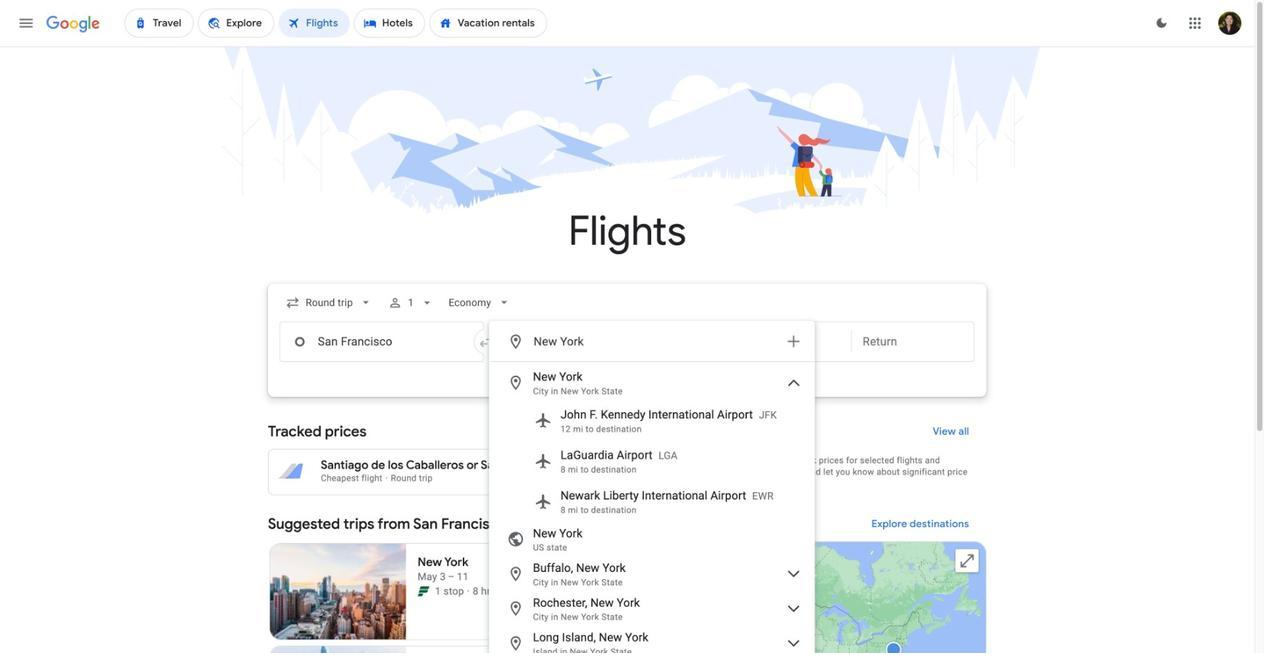 Task type: describe. For each thing, give the bounding box(es) containing it.
toggle nearby airports for new york image
[[786, 375, 803, 392]]

Departure text field
[[741, 323, 841, 362]]

john f. kennedy international airport (jfk) option
[[490, 401, 815, 441]]

 image inside "suggested trips from san francisco" region
[[467, 585, 470, 599]]

laguardia airport (lga) option
[[490, 441, 815, 482]]

destination, select multiple airports image
[[786, 333, 803, 351]]

change appearance image
[[1145, 6, 1180, 41]]

Where from? text field
[[280, 322, 484, 362]]

rochester, new york option
[[490, 592, 815, 627]]

351 US dollars text field
[[585, 459, 610, 473]]

list box inside enter your destination dialog
[[490, 362, 815, 654]]

407 US dollars text field
[[586, 472, 610, 484]]

toggle nearby airports for rochester, new york image
[[786, 601, 803, 618]]

toggle nearby airports for long island, new york image
[[786, 635, 803, 653]]

newark liberty international airport (ewr) option
[[490, 482, 815, 522]]

1 new york option from the top
[[490, 366, 815, 401]]

tracked prices region
[[268, 415, 987, 496]]

suggested trips from san francisco region
[[268, 507, 987, 654]]

buffalo, new york option
[[490, 557, 815, 592]]



Task type: locate. For each thing, give the bounding box(es) containing it.
Where to?  text field
[[533, 325, 777, 359]]

new york option up buffalo, new york option
[[490, 522, 815, 557]]

enter your destination dialog
[[489, 321, 815, 654]]

long island, new york option
[[490, 627, 815, 654]]

main menu image
[[17, 14, 35, 32]]

new york option
[[490, 366, 815, 401], [490, 522, 815, 557]]

new york option up john f. kennedy international airport (jfk) option
[[490, 366, 815, 401]]

list box
[[490, 362, 815, 654]]

toggle nearby airports for buffalo, new york image
[[786, 566, 803, 583]]

Return text field
[[863, 323, 963, 362]]

frontier image
[[418, 586, 430, 598]]

169 US dollars text field
[[577, 618, 599, 631]]

None field
[[280, 286, 379, 320], [443, 286, 517, 320], [280, 286, 379, 320], [443, 286, 517, 320]]

Flight search field
[[257, 284, 999, 654]]

0 vertical spatial new york option
[[490, 366, 815, 401]]

 image
[[467, 585, 470, 599]]

1 vertical spatial new york option
[[490, 522, 815, 557]]

2 new york option from the top
[[490, 522, 815, 557]]



Task type: vqa. For each thing, say whether or not it's contained in the screenshot.
'Guruge Park'
no



